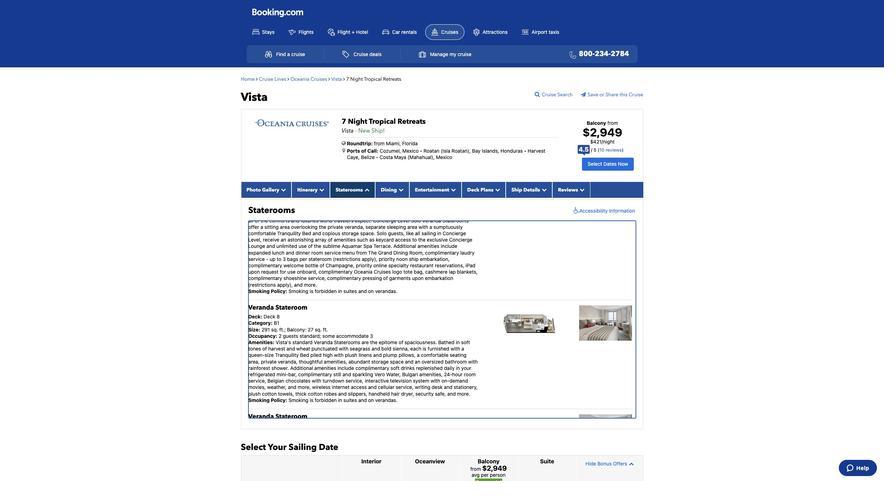 Task type: vqa. For each thing, say whether or not it's contained in the screenshot.
the middle days
no



Task type: locate. For each thing, give the bounding box(es) containing it.
balcony: up guests
[[287, 327, 307, 333]]

0 horizontal spatial veranda,
[[278, 359, 298, 365]]

suites inside vista's standard veranda staterooms are the epitome of spaciousness. bathed in soft tones of harvest and wheat punctuated with seagrass and bold sienna, each is furnished with a queen-size tranquility bed piled high with plush linens and plump pillows, a comfortable seating area, private veranda, thoughtful amenities, abundant storage space and an oversized bathroom with rainforest shower. additional amenities include complimentary soft drinks replenished daily in your refrigerated mini-bar, complimentary still and sparkling vero water, bulgari amenities, 24-hour room service, belgian chocolates with turndown service, interactive television system with on-demand movies, weather, and more, wireless internet access and cellular service, writing desk and stationery, plush cotton towels, thick cotton robes and slippers, handheld hair dryer, security safe, and more. smoking policy: smoking is forbidden in suites and on verandas.
[[344, 398, 357, 404]]

bed inside vista's standard veranda staterooms are the epitome of spaciousness. bathed in soft tones of harvest and wheat punctuated with seagrass and bold sienna, each is furnished with a queen-size tranquility bed piled high with plush linens and plump pillows, a comfortable seating area, private veranda, thoughtful amenities, abundant storage space and an oversized bathroom with rainforest shower. additional amenities include complimentary soft drinks replenished daily in your refrigerated mini-bar, complimentary still and sparkling vero water, bulgari amenities, 24-hour room service, belgian chocolates with turndown service, interactive television system with on-demand movies, weather, and more, wireless internet access and cellular service, writing desk and stationery, plush cotton towels, thick cotton robes and slippers, handheld hair dryer, security safe, and more. smoking policy: smoking is forbidden in suites and on verandas.
[[300, 353, 309, 359]]

night inside 7 night tropical retreats vista - new ship!
[[348, 117, 368, 126]]

more. down onboard,
[[304, 282, 317, 288]]

tranquility inside s 270 sq. ft.; balcony: 25 sq. ft. 1 guest concierge level solo veranda staterooms are spacious and airy yet cozy, each featuring all of the comforts and luxuries world travelers expect. concierge level solo veranda staterooms offer a sitting area overlooking the private veranda, separate sleeping area with a sumptuously comfortable tranquility bed and copious storage space. solo guests, like all sailing in concierge level, receive an astonishing array of amenities such as keycard access to the exclusive concierge lounge and unlimited use of the sublime aquamar spa terrace. additional amenities include expanded lunch and dinner room service menu from the grand dining room, complimentary laudry service - up to 3 bags per stateroom (restrictions apply), priority noon ship embarkation, complimentary welcome bottle of champagne, priority online specialty restaurant reservations, ipad upon request for use onboard, complimentary oceania cruises logo tote bag, cashmere lap blankets, complimentary shoeshine service, complimentary pressing of garments upon embarkation (restrictions apply), and more. smoking policy: smoking is forbidden in suites and on verandas.
[[277, 231, 301, 237]]

0 vertical spatial upon
[[249, 269, 260, 275]]

1 vertical spatial (restrictions
[[249, 282, 276, 288]]

6 chevron down image from the left
[[579, 187, 585, 192]]

3 chevron down image from the left
[[450, 187, 456, 192]]

cruise inside the travel menu navigation
[[354, 51, 368, 57]]

oceania inside s 270 sq. ft.; balcony: 25 sq. ft. 1 guest concierge level solo veranda staterooms are spacious and airy yet cozy, each featuring all of the comforts and luxuries world travelers expect. concierge level solo veranda staterooms offer a sitting area overlooking the private veranda, separate sleeping area with a sumptuously comfortable tranquility bed and copious storage space. solo guests, like all sailing in concierge level, receive an astonishing array of amenities such as keycard access to the exclusive concierge lounge and unlimited use of the sublime aquamar spa terrace. additional amenities include expanded lunch and dinner room service menu from the grand dining room, complimentary laudry service - up to 3 bags per stateroom (restrictions apply), priority noon ship embarkation, complimentary welcome bottle of champagne, priority online specialty restaurant reservations, ipad upon request for use onboard, complimentary oceania cruises logo tote bag, cashmere lap blankets, complimentary shoeshine service, complimentary pressing of garments upon embarkation (restrictions apply), and more. smoking policy: smoking is forbidden in suites and on verandas.
[[354, 269, 373, 275]]

1 horizontal spatial service
[[325, 250, 341, 256]]

area down comforts
[[280, 224, 290, 230]]

0 horizontal spatial mexico
[[403, 148, 419, 154]]

2 cruise from the left
[[458, 51, 472, 57]]

with up desk
[[431, 378, 441, 384]]

angle right image right lines
[[288, 76, 290, 81]]

balcony: up guest
[[288, 199, 307, 205]]

0 vertical spatial ft.
[[324, 199, 329, 205]]

chevron up image
[[363, 187, 370, 192], [628, 462, 635, 467]]

0 vertical spatial suites
[[344, 289, 357, 295]]

travel menu navigation
[[247, 45, 638, 63]]

dryer,
[[401, 391, 414, 397]]

a
[[288, 51, 290, 57], [261, 224, 263, 230], [430, 224, 433, 230], [462, 346, 465, 352], [417, 353, 420, 359]]

2 chevron down image from the left
[[397, 187, 404, 192]]

0 horizontal spatial cotton
[[262, 391, 277, 397]]

include inside s 270 sq. ft.; balcony: 25 sq. ft. 1 guest concierge level solo veranda staterooms are spacious and airy yet cozy, each featuring all of the comforts and luxuries world travelers expect. concierge level solo veranda staterooms offer a sitting area overlooking the private veranda, separate sleeping area with a sumptuously comfortable tranquility bed and copious storage space. solo guests, like all sailing in concierge level, receive an astonishing array of amenities such as keycard access to the exclusive concierge lounge and unlimited use of the sublime aquamar spa terrace. additional amenities include expanded lunch and dinner room service menu from the grand dining room, complimentary laudry service - up to 3 bags per stateroom (restrictions apply), priority noon ship embarkation, complimentary welcome bottle of champagne, priority online specialty restaurant reservations, ipad upon request for use onboard, complimentary oceania cruises logo tote bag, cashmere lap blankets, complimentary shoeshine service, complimentary pressing of garments upon embarkation (restrictions apply), and more. smoking policy: smoking is forbidden in suites and on verandas.
[[441, 244, 458, 250]]

paper plane image
[[582, 92, 588, 97]]

are up seagrass
[[362, 340, 369, 346]]

1 vertical spatial mexico
[[436, 154, 453, 160]]

chevron down image for reviews
[[579, 187, 585, 192]]

2 verandas. from the top
[[376, 398, 398, 404]]

1 horizontal spatial upon
[[413, 276, 424, 282]]

expect.
[[355, 218, 372, 224]]

1 vertical spatial level
[[398, 218, 410, 224]]

0 vertical spatial additional
[[394, 244, 417, 250]]

cruise left the deals
[[354, 51, 368, 57]]

1 vertical spatial select
[[241, 442, 266, 454]]

service down sublime
[[325, 250, 341, 256]]

sleeping
[[387, 224, 406, 230]]

$2,949 up 4.5 / 5 ( 10 reviews )
[[583, 126, 623, 139]]

separate
[[366, 224, 386, 230]]

oceania up the pressing
[[354, 269, 373, 275]]

0 vertical spatial oceania
[[291, 76, 310, 83]]

access up slippers,
[[351, 385, 367, 391]]

0 horizontal spatial plush
[[249, 391, 261, 397]]

8
[[277, 314, 280, 320]]

smoking down shoeshine
[[289, 289, 309, 295]]

2 angle right image from the left
[[288, 76, 290, 81]]

keycard
[[376, 237, 394, 243]]

angle right image right the home link
[[256, 76, 258, 81]]

include down exclusive
[[441, 244, 458, 250]]

chevron down image
[[280, 187, 286, 192], [397, 187, 404, 192], [450, 187, 456, 192], [494, 187, 501, 192], [541, 187, 547, 192], [579, 187, 585, 192]]

- inside s 270 sq. ft.; balcony: 25 sq. ft. 1 guest concierge level solo veranda staterooms are spacious and airy yet cozy, each featuring all of the comforts and luxuries world travelers expect. concierge level solo veranda staterooms offer a sitting area overlooking the private veranda, separate sleeping area with a sumptuously comfortable tranquility bed and copious storage space. solo guests, like all sailing in concierge level, receive an astonishing array of amenities such as keycard access to the exclusive concierge lounge and unlimited use of the sublime aquamar spa terrace. additional amenities include expanded lunch and dinner room service menu from the grand dining room, complimentary laudry service - up to 3 bags per stateroom (restrictions apply), priority noon ship embarkation, complimentary welcome bottle of champagne, priority online specialty restaurant reservations, ipad upon request for use onboard, complimentary oceania cruises logo tote bag, cashmere lap blankets, complimentary shoeshine service, complimentary pressing of garments upon embarkation (restrictions apply), and more. smoking policy: smoking is forbidden in suites and on verandas.
[[266, 256, 269, 262]]

deck inside dropdown button
[[468, 187, 480, 194]]

solo up keycard
[[377, 231, 387, 237]]

an inside s 270 sq. ft.; balcony: 25 sq. ft. 1 guest concierge level solo veranda staterooms are spacious and airy yet cozy, each featuring all of the comforts and luxuries world travelers expect. concierge level solo veranda staterooms offer a sitting area overlooking the private veranda, separate sleeping area with a sumptuously comfortable tranquility bed and copious storage space. solo guests, like all sailing in concierge level, receive an astonishing array of amenities such as keycard access to the exclusive concierge lounge and unlimited use of the sublime aquamar spa terrace. additional amenities include expanded lunch and dinner room service menu from the grand dining room, complimentary laudry service - up to 3 bags per stateroom (restrictions apply), priority noon ship embarkation, complimentary welcome bottle of champagne, priority online specialty restaurant reservations, ipad upon request for use onboard, complimentary oceania cruises logo tote bag, cashmere lap blankets, complimentary shoeshine service, complimentary pressing of garments upon embarkation (restrictions apply), and more. smoking policy: smoking is forbidden in suites and on verandas.
[[281, 237, 286, 243]]

more. down stationery,
[[458, 391, 471, 397]]

all up offer
[[249, 218, 254, 224]]

0 horizontal spatial select
[[241, 442, 266, 454]]

0 horizontal spatial to
[[277, 256, 282, 262]]

2 policy: from the top
[[271, 398, 288, 404]]

from inside balcony from $2,949 $421 / night
[[608, 120, 619, 126]]

2 vertical spatial vista
[[342, 127, 354, 135]]

1 horizontal spatial room
[[464, 372, 476, 378]]

are inside vista's standard veranda staterooms are the epitome of spaciousness. bathed in soft tones of harvest and wheat punctuated with seagrass and bold sienna, each is furnished with a queen-size tranquility bed piled high with plush linens and plump pillows, a comfortable seating area, private veranda, thoughtful amenities, abundant storage space and an oversized bathroom with rainforest shower. additional amenities include complimentary soft drinks replenished daily in your refrigerated mini-bar, complimentary still and sparkling vero water, bulgari amenities, 24-hour room service, belgian chocolates with turndown service, interactive television system with on-demand movies, weather, and more, wireless internet access and cellular service, writing desk and stationery, plush cotton towels, thick cotton robes and slippers, handheld hair dryer, security safe, and more. smoking policy: smoking is forbidden in suites and on verandas.
[[362, 340, 369, 346]]

0 vertical spatial retreats
[[383, 76, 402, 83]]

flight
[[338, 29, 351, 35]]

0 horizontal spatial •
[[376, 154, 379, 160]]

• down call:
[[376, 154, 379, 160]]

ft. inside category: b1 size: 291 sq. ft.; balcony: 27 sq. ft. occupancy: 2 guests standard; some accommodate 3 amenities:
[[323, 327, 328, 333]]

thick
[[296, 391, 307, 397]]

per down dinner
[[300, 256, 307, 262]]

balcony: inside category: b1 size: 291 sq. ft.; balcony: 27 sq. ft. occupancy: 2 guests standard; some accommodate 3 amenities:
[[287, 327, 307, 333]]

in right bathed on the bottom of page
[[456, 340, 460, 346]]

solo up world
[[314, 211, 324, 217]]

retreats inside 7 night tropical retreats vista - new ship!
[[398, 117, 426, 126]]

+
[[352, 29, 355, 35]]

27
[[308, 327, 314, 333]]

1 horizontal spatial select
[[588, 161, 603, 167]]

cozumel, mexico • roatan (isla roatan), bay islands, honduras •
[[380, 148, 527, 154]]

dining
[[381, 187, 397, 194], [394, 250, 408, 256]]

additional inside vista's standard veranda staterooms are the epitome of spaciousness. bathed in soft tones of harvest and wheat punctuated with seagrass and bold sienna, each is furnished with a queen-size tranquility bed piled high with plush linens and plump pillows, a comfortable seating area, private veranda, thoughtful amenities, abundant storage space and an oversized bathroom with rainforest shower. additional amenities include complimentary soft drinks replenished daily in your refrigerated mini-bar, complimentary still and sparkling vero water, bulgari amenities, 24-hour room service, belgian chocolates with turndown service, interactive television system with on-demand movies, weather, and more, wireless internet access and cellular service, writing desk and stationery, plush cotton towels, thick cotton robes and slippers, handheld hair dryer, security safe, and more. smoking policy: smoking is forbidden in suites and on verandas.
[[291, 366, 313, 372]]

reservations,
[[435, 263, 465, 269]]

25
[[308, 199, 314, 205]]

7 for 7 night tropical retreats vista - new ship!
[[342, 117, 347, 126]]

234-
[[595, 49, 611, 59]]

1 vertical spatial on
[[368, 398, 374, 404]]

270
[[262, 199, 270, 205]]

0 vertical spatial access
[[395, 237, 411, 243]]

chevron down image inside "photo gallery" 'dropdown button'
[[280, 187, 286, 192]]

1 horizontal spatial deck
[[468, 187, 480, 194]]

flight + hotel
[[338, 29, 369, 35]]

terrace.
[[374, 244, 393, 250]]

2 on from the top
[[368, 398, 374, 404]]

veranda inside veranda stateroom deck: deck 8
[[249, 304, 274, 313]]

0 vertical spatial night
[[351, 76, 363, 83]]

service, up 'movies,'
[[249, 378, 266, 384]]

0 horizontal spatial use
[[288, 269, 296, 275]]

vista right oceania cruises
[[332, 76, 342, 83]]

0 vertical spatial (restrictions
[[333, 256, 361, 262]]

1 horizontal spatial per
[[481, 473, 489, 479]]

2 stateroom from the top
[[276, 413, 308, 422]]

2 horizontal spatial solo
[[411, 218, 421, 224]]

home
[[241, 76, 255, 83]]

0 vertical spatial comfortable
[[249, 231, 276, 237]]

oceanview
[[415, 459, 445, 465]]

luxuries
[[301, 218, 319, 224]]

amenities down high
[[315, 366, 337, 372]]

1 vertical spatial night
[[348, 117, 368, 126]]

photo gallery
[[247, 187, 280, 194]]

1 verandas. from the top
[[376, 289, 398, 295]]

$421
[[591, 139, 602, 145]]

upon
[[249, 269, 260, 275], [413, 276, 424, 282]]

0 vertical spatial balcony:
[[288, 199, 307, 205]]

apply), down shoeshine
[[277, 282, 293, 288]]

search
[[558, 91, 573, 98]]

a right the find
[[288, 51, 290, 57]]

1 chevron down image from the left
[[280, 187, 286, 192]]

4 chevron down image from the left
[[494, 187, 501, 192]]

night
[[604, 139, 615, 145]]

stateroom down towels,
[[276, 413, 308, 422]]

include inside vista's standard veranda staterooms are the epitome of spaciousness. bathed in soft tones of harvest and wheat punctuated with seagrass and bold sienna, each is furnished with a queen-size tranquility bed piled high with plush linens and plump pillows, a comfortable seating area, private veranda, thoughtful amenities, abundant storage space and an oversized bathroom with rainforest shower. additional amenities include complimentary soft drinks replenished daily in your refrigerated mini-bar, complimentary still and sparkling vero water, bulgari amenities, 24-hour room service, belgian chocolates with turndown service, interactive television system with on-demand movies, weather, and more, wireless internet access and cellular service, writing desk and stationery, plush cotton towels, thick cotton robes and slippers, handheld hair dryer, security safe, and more. smoking policy: smoking is forbidden in suites and on verandas.
[[338, 366, 354, 372]]

0 horizontal spatial access
[[351, 385, 367, 391]]

policy: down towels,
[[271, 398, 288, 404]]

and down on-
[[444, 385, 453, 391]]

chevron down image inside entertainment dropdown button
[[450, 187, 456, 192]]

verandas. inside s 270 sq. ft.; balcony: 25 sq. ft. 1 guest concierge level solo veranda staterooms are spacious and airy yet cozy, each featuring all of the comforts and luxuries world travelers expect. concierge level solo veranda staterooms offer a sitting area overlooking the private veranda, separate sleeping area with a sumptuously comfortable tranquility bed and copious storage space. solo guests, like all sailing in concierge level, receive an astonishing array of amenities such as keycard access to the exclusive concierge lounge and unlimited use of the sublime aquamar spa terrace. additional amenities include expanded lunch and dinner room service menu from the grand dining room, complimentary laudry service - up to 3 bags per stateroom (restrictions apply), priority noon ship embarkation, complimentary welcome bottle of champagne, priority online specialty restaurant reservations, ipad upon request for use onboard, complimentary oceania cruises logo tote bag, cashmere lap blankets, complimentary shoeshine service, complimentary pressing of garments upon embarkation (restrictions apply), and more. smoking policy: smoking is forbidden in suites and on verandas.
[[376, 289, 398, 295]]

7 for 7 night tropical retreats
[[347, 76, 349, 83]]

2 cotton from the left
[[308, 391, 323, 397]]

tote
[[404, 269, 413, 275]]

$2,949 inside the balcony from $2,949 avg per person
[[483, 465, 507, 473]]

comfortable up "level,"
[[249, 231, 276, 237]]

person
[[490, 473, 506, 479]]

24-
[[444, 372, 453, 378]]

accessibility
[[580, 208, 608, 214]]

1 horizontal spatial more.
[[458, 391, 471, 397]]

water,
[[387, 372, 401, 378]]

soft up seating
[[462, 340, 470, 346]]

ft.;
[[280, 199, 286, 205], [280, 327, 286, 333]]

entertainment button
[[410, 182, 462, 198]]

chevron down image for entertainment
[[450, 187, 456, 192]]

photo
[[247, 187, 261, 194]]

ft.; up 1
[[280, 199, 286, 205]]

stateroom for veranda stateroom
[[276, 413, 308, 422]]

tropical up ship!
[[369, 117, 396, 126]]

3 inside category: b1 size: 291 sq. ft.; balcony: 27 sq. ft. occupancy: 2 guests standard; some accommodate 3 amenities:
[[370, 333, 373, 339]]

2 vertical spatial is
[[310, 398, 314, 404]]

to down lunch
[[277, 256, 282, 262]]

or
[[600, 91, 605, 98]]

1 policy: from the top
[[271, 289, 288, 295]]

from inside the balcony from $2,949 avg per person
[[471, 467, 481, 473]]

chevron down image inside dining dropdown button
[[397, 187, 404, 192]]

additional up the noon
[[394, 244, 417, 250]]

1 stateroom from the top
[[276, 304, 308, 313]]

smoking
[[249, 289, 270, 295], [289, 289, 309, 295], [249, 398, 270, 404], [289, 398, 309, 404]]

each right cozy, in the top of the page
[[444, 211, 455, 217]]

on down handheld at the bottom left
[[368, 398, 374, 404]]

select
[[588, 161, 603, 167], [241, 442, 266, 454]]

comfortable inside s 270 sq. ft.; balcony: 25 sq. ft. 1 guest concierge level solo veranda staterooms are spacious and airy yet cozy, each featuring all of the comforts and luxuries world travelers expect. concierge level solo veranda staterooms offer a sitting area overlooking the private veranda, separate sleeping area with a sumptuously comfortable tranquility bed and copious storage space. solo guests, like all sailing in concierge level, receive an astonishing array of amenities such as keycard access to the exclusive concierge lounge and unlimited use of the sublime aquamar spa terrace. additional amenities include expanded lunch and dinner room service menu from the grand dining room, complimentary laudry service - up to 3 bags per stateroom (restrictions apply), priority noon ship embarkation, complimentary welcome bottle of champagne, priority online specialty restaurant reservations, ipad upon request for use onboard, complimentary oceania cruises logo tote bag, cashmere lap blankets, complimentary shoeshine service, complimentary pressing of garments upon embarkation (restrictions apply), and more. smoking policy: smoking is forbidden in suites and on verandas.
[[249, 231, 276, 237]]

taxis
[[549, 29, 560, 35]]

amenities up aquamar at the left bottom of page
[[334, 237, 356, 243]]

291
[[262, 327, 270, 333]]

accessibility information link
[[572, 208, 636, 215]]

3 angle right image from the left
[[329, 76, 331, 81]]

1 vertical spatial cruises
[[311, 76, 328, 83]]

- inside 7 night tropical retreats vista - new ship!
[[355, 127, 357, 135]]

0 vertical spatial chevron up image
[[363, 187, 370, 192]]

chevron down image inside reviews 'dropdown button'
[[579, 187, 585, 192]]

some
[[323, 333, 335, 339]]

include up still
[[338, 366, 354, 372]]

bag,
[[414, 269, 424, 275]]

0 horizontal spatial service
[[249, 256, 265, 262]]

policy: inside vista's standard veranda staterooms are the epitome of spaciousness. bathed in soft tones of harvest and wheat punctuated with seagrass and bold sienna, each is furnished with a queen-size tranquility bed piled high with plush linens and plump pillows, a comfortable seating area, private veranda, thoughtful amenities, abundant storage space and an oversized bathroom with rainforest shower. additional amenities include complimentary soft drinks replenished daily in your refrigerated mini-bar, complimentary still and sparkling vero water, bulgari amenities, 24-hour room service, belgian chocolates with turndown service, interactive television system with on-demand movies, weather, and more, wireless internet access and cellular service, writing desk and stationery, plush cotton towels, thick cotton robes and slippers, handheld hair dryer, security safe, and more. smoking policy: smoking is forbidden in suites and on verandas.
[[271, 398, 288, 404]]

/ up 4.5 / 5 ( 10 reviews )
[[602, 139, 604, 145]]

is down spaciousness.
[[423, 346, 427, 352]]

ft.; inside category: b1 size: 291 sq. ft.; balcony: 27 sq. ft. occupancy: 2 guests standard; some accommodate 3 amenities:
[[280, 327, 286, 333]]

logo
[[393, 269, 403, 275]]

0 vertical spatial deck
[[468, 187, 480, 194]]

1 horizontal spatial amenities,
[[420, 372, 443, 378]]

chevron up image for staterooms
[[363, 187, 370, 192]]

comfortable up oversized
[[421, 353, 449, 359]]

suites inside s 270 sq. ft.; balcony: 25 sq. ft. 1 guest concierge level solo veranda staterooms are spacious and airy yet cozy, each featuring all of the comforts and luxuries world travelers expect. concierge level solo veranda staterooms offer a sitting area overlooking the private veranda, separate sleeping area with a sumptuously comfortable tranquility bed and copious storage space. solo guests, like all sailing in concierge level, receive an astonishing array of amenities such as keycard access to the exclusive concierge lounge and unlimited use of the sublime aquamar spa terrace. additional amenities include expanded lunch and dinner room service menu from the grand dining room, complimentary laudry service - up to 3 bags per stateroom (restrictions apply), priority noon ship embarkation, complimentary welcome bottle of champagne, priority online specialty restaurant reservations, ipad upon request for use onboard, complimentary oceania cruises logo tote bag, cashmere lap blankets, complimentary shoeshine service, complimentary pressing of garments upon embarkation (restrictions apply), and more. smoking policy: smoking is forbidden in suites and on verandas.
[[344, 289, 357, 295]]

0 vertical spatial mexico
[[403, 148, 419, 154]]

1 horizontal spatial all
[[415, 231, 421, 237]]

dining inside s 270 sq. ft.; balcony: 25 sq. ft. 1 guest concierge level solo veranda staterooms are spacious and airy yet cozy, each featuring all of the comforts and luxuries world travelers expect. concierge level solo veranda staterooms offer a sitting area overlooking the private veranda, separate sleeping area with a sumptuously comfortable tranquility bed and copious storage space. solo guests, like all sailing in concierge level, receive an astonishing array of amenities such as keycard access to the exclusive concierge lounge and unlimited use of the sublime aquamar spa terrace. additional amenities include expanded lunch and dinner room service menu from the grand dining room, complimentary laudry service - up to 3 bags per stateroom (restrictions apply), priority noon ship embarkation, complimentary welcome bottle of champagne, priority online specialty restaurant reservations, ipad upon request for use onboard, complimentary oceania cruises logo tote bag, cashmere lap blankets, complimentary shoeshine service, complimentary pressing of garments upon embarkation (restrictions apply), and more. smoking policy: smoking is forbidden in suites and on verandas.
[[394, 250, 408, 256]]

0 vertical spatial plush
[[345, 353, 358, 359]]

1 vertical spatial 3
[[370, 333, 373, 339]]

1 horizontal spatial $2,949
[[583, 126, 623, 139]]

1 horizontal spatial cotton
[[308, 391, 323, 397]]

area,
[[249, 359, 260, 365]]

angle right image
[[256, 76, 258, 81], [288, 76, 290, 81], [329, 76, 331, 81], [344, 76, 345, 81]]

0 vertical spatial 3
[[283, 256, 286, 262]]

harvest
[[269, 346, 285, 352]]

chevron up image inside hide bonus offers link
[[628, 462, 635, 467]]

0 vertical spatial select
[[588, 161, 603, 167]]

7 up globe icon
[[342, 117, 347, 126]]

1 angle right image from the left
[[256, 76, 258, 81]]

each down spaciousness.
[[411, 346, 422, 352]]

chevron down image inside ship details dropdown button
[[541, 187, 547, 192]]

ft.; inside s 270 sq. ft.; balcony: 25 sq. ft. 1 guest concierge level solo veranda staterooms are spacious and airy yet cozy, each featuring all of the comforts and luxuries world travelers expect. concierge level solo veranda staterooms offer a sitting area overlooking the private veranda, separate sleeping area with a sumptuously comfortable tranquility bed and copious storage space. solo guests, like all sailing in concierge level, receive an astonishing array of amenities such as keycard access to the exclusive concierge lounge and unlimited use of the sublime aquamar spa terrace. additional amenities include expanded lunch and dinner room service menu from the grand dining room, complimentary laudry service - up to 3 bags per stateroom (restrictions apply), priority noon ship embarkation, complimentary welcome bottle of champagne, priority online specialty restaurant reservations, ipad upon request for use onboard, complimentary oceania cruises logo tote bag, cashmere lap blankets, complimentary shoeshine service, complimentary pressing of garments upon embarkation (restrictions apply), and more. smoking policy: smoking is forbidden in suites and on verandas.
[[280, 199, 286, 205]]

access down guests,
[[395, 237, 411, 243]]

spacious
[[382, 211, 402, 217]]

booking.com home image
[[252, 8, 303, 18]]

mexico down florida
[[403, 148, 419, 154]]

1 horizontal spatial access
[[395, 237, 411, 243]]

avg
[[472, 473, 480, 479]]

1 horizontal spatial cruises
[[374, 269, 391, 275]]

1 vertical spatial are
[[362, 340, 369, 346]]

chevron down image left ship
[[494, 187, 501, 192]]

veranda, down expect.
[[345, 224, 365, 230]]

cruise for cruise search
[[542, 91, 557, 98]]

1 horizontal spatial -
[[355, 127, 357, 135]]

1 vertical spatial deck
[[264, 314, 276, 320]]

oceania right lines
[[291, 76, 310, 83]]

veranda inside vista's standard veranda staterooms are the epitome of spaciousness. bathed in soft tones of harvest and wheat punctuated with seagrass and bold sienna, each is furnished with a queen-size tranquility bed piled high with plush linens and plump pillows, a comfortable seating area, private veranda, thoughtful amenities, abundant storage space and an oversized bathroom with rainforest shower. additional amenities include complimentary soft drinks replenished daily in your refrigerated mini-bar, complimentary still and sparkling vero water, bulgari amenities, 24-hour room service, belgian chocolates with turndown service, interactive television system with on-demand movies, weather, and more, wireless internet access and cellular service, writing desk and stationery, plush cotton towels, thick cotton robes and slippers, handheld hair dryer, security safe, and more. smoking policy: smoking is forbidden in suites and on verandas.
[[314, 340, 333, 346]]

0 vertical spatial soft
[[462, 340, 470, 346]]

deck left 8
[[264, 314, 276, 320]]

still
[[334, 372, 342, 378]]

/ inside balcony from $2,949 $421 / night
[[602, 139, 604, 145]]

on-
[[442, 378, 450, 384]]

bar,
[[289, 372, 297, 378]]

(restrictions down request
[[249, 282, 276, 288]]

1 vertical spatial more.
[[458, 391, 471, 397]]

cruise inside dropdown button
[[458, 51, 472, 57]]

solo down 'airy'
[[411, 218, 421, 224]]

2 forbidden from the top
[[315, 398, 337, 404]]

access
[[395, 237, 411, 243], [351, 385, 367, 391]]

vista inside 7 night tropical retreats vista - new ship!
[[342, 127, 354, 135]]

1 vertical spatial include
[[338, 366, 354, 372]]

night for 7 night tropical retreats vista - new ship!
[[348, 117, 368, 126]]

amenities, down replenished
[[420, 372, 443, 378]]

2 vertical spatial solo
[[377, 231, 387, 237]]

vista link
[[332, 76, 344, 83]]

chevron up image inside staterooms dropdown button
[[363, 187, 370, 192]]

s
[[274, 192, 277, 198]]

overlooking
[[291, 224, 318, 230]]

a inside navigation
[[288, 51, 290, 57]]

an inside vista's standard veranda staterooms are the epitome of spaciousness. bathed in soft tones of harvest and wheat punctuated with seagrass and bold sienna, each is furnished with a queen-size tranquility bed piled high with plush linens and plump pillows, a comfortable seating area, private veranda, thoughtful amenities, abundant storage space and an oversized bathroom with rainforest shower. additional amenities include complimentary soft drinks replenished daily in your refrigerated mini-bar, complimentary still and sparkling vero water, bulgari amenities, 24-hour room service, belgian chocolates with turndown service, interactive television system with on-demand movies, weather, and more, wireless internet access and cellular service, writing desk and stationery, plush cotton towels, thick cotton robes and slippers, handheld hair dryer, security safe, and more. smoking policy: smoking is forbidden in suites and on verandas.
[[415, 359, 421, 365]]

priority
[[379, 256, 395, 262], [356, 263, 372, 269]]

bed
[[303, 231, 312, 237], [300, 353, 309, 359]]

balcony
[[587, 120, 607, 126]]

cruise deals link
[[335, 47, 390, 61]]

1 vertical spatial -
[[266, 256, 269, 262]]

chevron up image for hide bonus offers
[[628, 462, 635, 467]]

1 cruise from the left
[[292, 51, 305, 57]]

1 vertical spatial an
[[415, 359, 421, 365]]

0 horizontal spatial -
[[266, 256, 269, 262]]

1 vertical spatial solo
[[411, 218, 421, 224]]

1 vertical spatial tranquility
[[275, 353, 299, 359]]

0 vertical spatial $2,949
[[583, 126, 623, 139]]

1 vertical spatial policy:
[[271, 398, 288, 404]]

1 vertical spatial amenities
[[418, 244, 440, 250]]

0 vertical spatial are
[[373, 211, 380, 217]]

veranda, inside s 270 sq. ft.; balcony: 25 sq. ft. 1 guest concierge level solo veranda staterooms are spacious and airy yet cozy, each featuring all of the comforts and luxuries world travelers expect. concierge level solo veranda staterooms offer a sitting area overlooking the private veranda, separate sleeping area with a sumptuously comfortable tranquility bed and copious storage space. solo guests, like all sailing in concierge level, receive an astonishing array of amenities such as keycard access to the exclusive concierge lounge and unlimited use of the sublime aquamar spa terrace. additional amenities include expanded lunch and dinner room service menu from the grand dining room, complimentary laudry service - up to 3 bags per stateroom (restrictions apply), priority noon ship embarkation, complimentary welcome bottle of champagne, priority online specialty restaurant reservations, ipad upon request for use onboard, complimentary oceania cruises logo tote bag, cashmere lap blankets, complimentary shoeshine service, complimentary pressing of garments upon embarkation (restrictions apply), and more. smoking policy: smoking is forbidden in suites and on verandas.
[[345, 224, 365, 230]]

0 vertical spatial tropical
[[364, 76, 382, 83]]

wheat
[[297, 346, 310, 352]]

0 horizontal spatial cruise
[[292, 51, 305, 57]]

verandas. inside vista's standard veranda staterooms are the epitome of spaciousness. bathed in soft tones of harvest and wheat punctuated with seagrass and bold sienna, each is furnished with a queen-size tranquility bed piled high with plush linens and plump pillows, a comfortable seating area, private veranda, thoughtful amenities, abundant storage space and an oversized bathroom with rainforest shower. additional amenities include complimentary soft drinks replenished daily in your refrigerated mini-bar, complimentary still and sparkling vero water, bulgari amenities, 24-hour room service, belgian chocolates with turndown service, interactive television system with on-demand movies, weather, and more, wireless internet access and cellular service, writing desk and stationery, plush cotton towels, thick cotton robes and slippers, handheld hair dryer, security safe, and more. smoking policy: smoking is forbidden in suites and on verandas.
[[376, 398, 398, 404]]

chevron down image for photo gallery
[[280, 187, 286, 192]]

complimentary
[[426, 250, 459, 256], [249, 263, 282, 269], [319, 269, 353, 275], [249, 276, 282, 282], [328, 276, 361, 282], [356, 366, 390, 372], [298, 372, 332, 378]]

interior
[[362, 459, 382, 465]]

angle right image left 7 night tropical retreats
[[344, 76, 345, 81]]

retreats for 7 night tropical retreats
[[383, 76, 402, 83]]

night up new in the left top of the page
[[348, 117, 368, 126]]

online
[[374, 263, 387, 269]]

0 horizontal spatial comfortable
[[249, 231, 276, 237]]

0 horizontal spatial storage
[[342, 231, 359, 237]]

0 horizontal spatial area
[[280, 224, 290, 230]]

cruise right my at the right
[[458, 51, 472, 57]]

angle right image for oceania cruises
[[329, 76, 331, 81]]

1 horizontal spatial chevron up image
[[628, 462, 635, 467]]

1 suites from the top
[[344, 289, 357, 295]]

mexico
[[403, 148, 419, 154], [436, 154, 453, 160]]

lunch
[[272, 250, 285, 256]]

robes
[[324, 391, 337, 397]]

0 vertical spatial storage
[[342, 231, 359, 237]]

airport taxis
[[532, 29, 560, 35]]

space
[[390, 359, 404, 365]]

balcony: inside s 270 sq. ft.; balcony: 25 sq. ft. 1 guest concierge level solo veranda staterooms are spacious and airy yet cozy, each featuring all of the comforts and luxuries world travelers expect. concierge level solo veranda staterooms offer a sitting area overlooking the private veranda, separate sleeping area with a sumptuously comfortable tranquility bed and copious storage space. solo guests, like all sailing in concierge level, receive an astonishing array of amenities such as keycard access to the exclusive concierge lounge and unlimited use of the sublime aquamar spa terrace. additional amenities include expanded lunch and dinner room service menu from the grand dining room, complimentary laudry service - up to 3 bags per stateroom (restrictions apply), priority noon ship embarkation, complimentary welcome bottle of champagne, priority online specialty restaurant reservations, ipad upon request for use onboard, complimentary oceania cruises logo tote bag, cashmere lap blankets, complimentary shoeshine service, complimentary pressing of garments upon embarkation (restrictions apply), and more. smoking policy: smoking is forbidden in suites and on verandas.
[[288, 199, 307, 205]]

0 horizontal spatial 3
[[283, 256, 286, 262]]

lap
[[449, 269, 456, 275]]

/ inside 4.5 / 5 ( 10 reviews )
[[592, 147, 593, 153]]

2 suites from the top
[[344, 398, 357, 404]]

1 forbidden from the top
[[315, 289, 337, 295]]

staterooms button
[[330, 182, 376, 198]]

from for balcony from $2,949 avg per person
[[471, 467, 481, 473]]

cozy,
[[431, 211, 443, 217]]

forbidden inside vista's standard veranda staterooms are the epitome of spaciousness. bathed in soft tones of harvest and wheat punctuated with seagrass and bold sienna, each is furnished with a queen-size tranquility bed piled high with plush linens and plump pillows, a comfortable seating area, private veranda, thoughtful amenities, abundant storage space and an oversized bathroom with rainforest shower. additional amenities include complimentary soft drinks replenished daily in your refrigerated mini-bar, complimentary still and sparkling vero water, bulgari amenities, 24-hour room service, belgian chocolates with turndown service, interactive television system with on-demand movies, weather, and more, wireless internet access and cellular service, writing desk and stationery, plush cotton towels, thick cotton robes and slippers, handheld hair dryer, security safe, and more. smoking policy: smoking is forbidden in suites and on verandas.
[[315, 398, 337, 404]]

dining up the noon
[[394, 250, 408, 256]]

7 inside 7 night tropical retreats vista - new ship!
[[342, 117, 347, 126]]

is inside s 270 sq. ft.; balcony: 25 sq. ft. 1 guest concierge level solo veranda staterooms are spacious and airy yet cozy, each featuring all of the comforts and luxuries world travelers expect. concierge level solo veranda staterooms offer a sitting area overlooking the private veranda, separate sleeping area with a sumptuously comfortable tranquility bed and copious storage space. solo guests, like all sailing in concierge level, receive an astonishing array of amenities such as keycard access to the exclusive concierge lounge and unlimited use of the sublime aquamar spa terrace. additional amenities include expanded lunch and dinner room service menu from the grand dining room, complimentary laudry service - up to 3 bags per stateroom (restrictions apply), priority noon ship embarkation, complimentary welcome bottle of champagne, priority online specialty restaurant reservations, ipad upon request for use onboard, complimentary oceania cruises logo tote bag, cashmere lap blankets, complimentary shoeshine service, complimentary pressing of garments upon embarkation (restrictions apply), and more. smoking policy: smoking is forbidden in suites and on verandas.
[[310, 289, 314, 295]]

cruises inside s 270 sq. ft.; balcony: 25 sq. ft. 1 guest concierge level solo veranda staterooms are spacious and airy yet cozy, each featuring all of the comforts and luxuries world travelers expect. concierge level solo veranda staterooms offer a sitting area overlooking the private veranda, separate sleeping area with a sumptuously comfortable tranquility bed and copious storage space. solo guests, like all sailing in concierge level, receive an astonishing array of amenities such as keycard access to the exclusive concierge lounge and unlimited use of the sublime aquamar spa terrace. additional amenities include expanded lunch and dinner room service menu from the grand dining room, complimentary laudry service - up to 3 bags per stateroom (restrictions apply), priority noon ship embarkation, complimentary welcome bottle of champagne, priority online specialty restaurant reservations, ipad upon request for use onboard, complimentary oceania cruises logo tote bag, cashmere lap blankets, complimentary shoeshine service, complimentary pressing of garments upon embarkation (restrictions apply), and more. smoking policy: smoking is forbidden in suites and on verandas.
[[374, 269, 391, 275]]

angle right image for home
[[256, 76, 258, 81]]

0 horizontal spatial private
[[261, 359, 277, 365]]

tropical inside 7 night tropical retreats vista - new ship!
[[369, 117, 396, 126]]

angle right image left vista "link"
[[329, 76, 331, 81]]

0 vertical spatial /
[[602, 139, 604, 145]]

stateroom inside veranda stateroom deck: deck 8
[[276, 304, 308, 313]]

select for select          dates now
[[588, 161, 603, 167]]

map marker image
[[343, 148, 346, 153]]

- left new in the left top of the page
[[355, 127, 357, 135]]

all right like
[[415, 231, 421, 237]]

0 vertical spatial apply),
[[362, 256, 378, 262]]

copious
[[323, 231, 341, 237]]

1 vertical spatial is
[[423, 346, 427, 352]]

is down onboard,
[[310, 289, 314, 295]]

airport taxis link
[[517, 25, 566, 39]]

1 horizontal spatial an
[[415, 359, 421, 365]]

each inside s 270 sq. ft.; balcony: 25 sq. ft. 1 guest concierge level solo veranda staterooms are spacious and airy yet cozy, each featuring all of the comforts and luxuries world travelers expect. concierge level solo veranda staterooms offer a sitting area overlooking the private veranda, separate sleeping area with a sumptuously comfortable tranquility bed and copious storage space. solo guests, like all sailing in concierge level, receive an astonishing array of amenities such as keycard access to the exclusive concierge lounge and unlimited use of the sublime aquamar spa terrace. additional amenities include expanded lunch and dinner room service menu from the grand dining room, complimentary laudry service - up to 3 bags per stateroom (restrictions apply), priority noon ship embarkation, complimentary welcome bottle of champagne, priority online specialty restaurant reservations, ipad upon request for use onboard, complimentary oceania cruises logo tote bag, cashmere lap blankets, complimentary shoeshine service, complimentary pressing of garments upon embarkation (restrictions apply), and more. smoking policy: smoking is forbidden in suites and on verandas.
[[444, 211, 455, 217]]

per inside the balcony from $2,949 avg per person
[[481, 473, 489, 479]]

1 horizontal spatial 3
[[370, 333, 373, 339]]

turndown
[[323, 378, 345, 384]]

additional up bar,
[[291, 366, 313, 372]]

search image
[[535, 91, 542, 97]]

0 vertical spatial priority
[[379, 256, 395, 262]]

staterooms right chevron down icon
[[336, 187, 363, 194]]

bed down overlooking at top
[[303, 231, 312, 237]]

0 vertical spatial stateroom
[[276, 304, 308, 313]]

as
[[370, 237, 375, 243]]

retreats for 7 night tropical retreats vista - new ship!
[[398, 117, 426, 126]]

roundtrip: from miami, florida
[[347, 140, 418, 146]]

cruise deals
[[354, 51, 382, 57]]

with up sailing at the left of page
[[419, 224, 429, 230]]

0 horizontal spatial include
[[338, 366, 354, 372]]

chevron down image inside "deck plans" dropdown button
[[494, 187, 501, 192]]

dining inside dropdown button
[[381, 187, 397, 194]]

from inside s 270 sq. ft.; balcony: 25 sq. ft. 1 guest concierge level solo veranda staterooms are spacious and airy yet cozy, each featuring all of the comforts and luxuries world travelers expect. concierge level solo veranda staterooms offer a sitting area overlooking the private veranda, separate sleeping area with a sumptuously comfortable tranquility bed and copious storage space. solo guests, like all sailing in concierge level, receive an astonishing array of amenities such as keycard access to the exclusive concierge lounge and unlimited use of the sublime aquamar spa terrace. additional amenities include expanded lunch and dinner room service menu from the grand dining room, complimentary laudry service - up to 3 bags per stateroom (restrictions apply), priority noon ship embarkation, complimentary welcome bottle of champagne, priority online specialty restaurant reservations, ipad upon request for use onboard, complimentary oceania cruises logo tote bag, cashmere lap blankets, complimentary shoeshine service, complimentary pressing of garments upon embarkation (restrictions apply), and more. smoking policy: smoking is forbidden in suites and on verandas.
[[357, 250, 367, 256]]

tropical for 7 night tropical retreats vista - new ship!
[[369, 117, 396, 126]]

0 vertical spatial policy:
[[271, 289, 288, 295]]

the down the array
[[314, 244, 322, 250]]

1 on from the top
[[368, 289, 374, 295]]

epitome
[[379, 340, 398, 346]]

0 vertical spatial forbidden
[[315, 289, 337, 295]]

aquamar
[[342, 244, 362, 250]]

chevron down image
[[318, 187, 325, 192]]

private up copious
[[328, 224, 344, 230]]

veranda up the punctuated at the bottom left of page
[[314, 340, 333, 346]]

is
[[310, 289, 314, 295], [423, 346, 427, 352], [310, 398, 314, 404]]

room inside vista's standard veranda staterooms are the epitome of spaciousness. bathed in soft tones of harvest and wheat punctuated with seagrass and bold sienna, each is furnished with a queen-size tranquility bed piled high with plush linens and plump pillows, a comfortable seating area, private veranda, thoughtful amenities, abundant storage space and an oversized bathroom with rainforest shower. additional amenities include complimentary soft drinks replenished daily in your refrigerated mini-bar, complimentary still and sparkling vero water, bulgari amenities, 24-hour room service, belgian chocolates with turndown service, interactive television system with on-demand movies, weather, and more, wireless internet access and cellular service, writing desk and stationery, plush cotton towels, thick cotton robes and slippers, handheld hair dryer, security safe, and more. smoking policy: smoking is forbidden in suites and on verandas.
[[464, 372, 476, 378]]

sublime
[[323, 244, 341, 250]]

space.
[[361, 231, 376, 237]]

cruise left 'search'
[[542, 91, 557, 98]]

recommended image
[[475, 479, 503, 482]]

1 horizontal spatial mexico
[[436, 154, 453, 160]]

5 chevron down image from the left
[[541, 187, 547, 192]]

use down welcome at the bottom left of the page
[[288, 269, 296, 275]]

chevron up image right the bonus
[[628, 462, 635, 467]]

more.
[[304, 282, 317, 288], [458, 391, 471, 397]]

and right safe,
[[448, 391, 456, 397]]

angle right image for cruise lines
[[288, 76, 290, 81]]

1 vertical spatial tropical
[[369, 117, 396, 126]]

4 angle right image from the left
[[344, 76, 345, 81]]

0 horizontal spatial deck
[[264, 314, 276, 320]]

/ left '5'
[[592, 147, 593, 153]]

select down '5'
[[588, 161, 603, 167]]

1 vertical spatial stateroom
[[276, 413, 308, 422]]

1 horizontal spatial area
[[408, 224, 418, 230]]

rentals
[[402, 29, 417, 35]]

stateroom up 8
[[276, 304, 308, 313]]

0 vertical spatial tranquility
[[277, 231, 301, 237]]

1 vertical spatial per
[[481, 473, 489, 479]]

yet
[[423, 211, 430, 217]]

private inside vista's standard veranda staterooms are the epitome of spaciousness. bathed in soft tones of harvest and wheat punctuated with seagrass and bold sienna, each is furnished with a queen-size tranquility bed piled high with plush linens and plump pillows, a comfortable seating area, private veranda, thoughtful amenities, abundant storage space and an oversized bathroom with rainforest shower. additional amenities include complimentary soft drinks replenished daily in your refrigerated mini-bar, complimentary still and sparkling vero water, bulgari amenities, 24-hour room service, belgian chocolates with turndown service, interactive television system with on-demand movies, weather, and more, wireless internet access and cellular service, writing desk and stationery, plush cotton towels, thick cotton robes and slippers, handheld hair dryer, security safe, and more. smoking policy: smoking is forbidden in suites and on verandas.
[[261, 359, 277, 365]]

ft. inside s 270 sq. ft.; balcony: 25 sq. ft. 1 guest concierge level solo veranda staterooms are spacious and airy yet cozy, each featuring all of the comforts and luxuries world travelers expect. concierge level solo veranda staterooms offer a sitting area overlooking the private veranda, separate sleeping area with a sumptuously comfortable tranquility bed and copious storage space. solo guests, like all sailing in concierge level, receive an astonishing array of amenities such as keycard access to the exclusive concierge lounge and unlimited use of the sublime aquamar spa terrace. additional amenities include expanded lunch and dinner room service menu from the grand dining room, complimentary laudry service - up to 3 bags per stateroom (restrictions apply), priority noon ship embarkation, complimentary welcome bottle of champagne, priority online specialty restaurant reservations, ipad upon request for use onboard, complimentary oceania cruises logo tote bag, cashmere lap blankets, complimentary shoeshine service, complimentary pressing of garments upon embarkation (restrictions apply), and more. smoking policy: smoking is forbidden in suites and on verandas.
[[324, 199, 329, 205]]

refrigerated
[[249, 372, 276, 378]]

0 horizontal spatial all
[[249, 218, 254, 224]]

cabin image for deck 7,deck 8 deck on vista image
[[580, 415, 633, 450]]

verandas. down garments
[[376, 289, 398, 295]]



Task type: describe. For each thing, give the bounding box(es) containing it.
pressing
[[363, 276, 382, 282]]

(mahahual),
[[408, 154, 435, 160]]

share
[[606, 91, 619, 98]]

storage inside s 270 sq. ft.; balcony: 25 sq. ft. 1 guest concierge level solo veranda staterooms are spacious and airy yet cozy, each featuring all of the comforts and luxuries world travelers expect. concierge level solo veranda staterooms offer a sitting area overlooking the private veranda, separate sleeping area with a sumptuously comfortable tranquility bed and copious storage space. solo guests, like all sailing in concierge level, receive an astonishing array of amenities such as keycard access to the exclusive concierge lounge and unlimited use of the sublime aquamar spa terrace. additional amenities include expanded lunch and dinner room service menu from the grand dining room, complimentary laudry service - up to 3 bags per stateroom (restrictions apply), priority noon ship embarkation, complimentary welcome bottle of champagne, priority online specialty restaurant reservations, ipad upon request for use onboard, complimentary oceania cruises logo tote bag, cashmere lap blankets, complimentary shoeshine service, complimentary pressing of garments upon embarkation (restrictions apply), and more. smoking policy: smoking is forbidden in suites and on verandas.
[[342, 231, 359, 237]]

on inside vista's standard veranda staterooms are the epitome of spaciousness. bathed in soft tones of harvest and wheat punctuated with seagrass and bold sienna, each is furnished with a queen-size tranquility bed piled high with plush linens and plump pillows, a comfortable seating area, private veranda, thoughtful amenities, abundant storage space and an oversized bathroom with rainforest shower. additional amenities include complimentary soft drinks replenished daily in your refrigerated mini-bar, complimentary still and sparkling vero water, bulgari amenities, 24-hour room service, belgian chocolates with turndown service, interactive television system with on-demand movies, weather, and more, wireless internet access and cellular service, writing desk and stationery, plush cotton towels, thick cotton robes and slippers, handheld hair dryer, security safe, and more. smoking policy: smoking is forbidden in suites and on verandas.
[[368, 398, 374, 404]]

request
[[261, 269, 279, 275]]

concierge down sumptuously
[[443, 231, 466, 237]]

hour
[[453, 372, 463, 378]]

cruise right this
[[629, 91, 644, 98]]

ship!
[[372, 127, 385, 135]]

cruise for find a cruise
[[292, 51, 305, 57]]

costa maya (mahahual), mexico
[[379, 154, 453, 160]]

1 cotton from the left
[[262, 391, 277, 397]]

and left 'airy'
[[403, 211, 412, 217]]

mini-
[[277, 372, 289, 378]]

more,
[[298, 385, 311, 391]]

television
[[391, 378, 412, 384]]

the down sailing at the left of page
[[419, 237, 426, 243]]

bottle
[[305, 263, 319, 269]]

sparkling
[[353, 372, 374, 378]]

7 night tropical retreats vista - new ship!
[[342, 117, 426, 135]]

accommodate
[[337, 333, 369, 339]]

of right the pressing
[[384, 276, 388, 282]]

roatan),
[[452, 148, 471, 154]]

the inside vista's standard veranda staterooms are the epitome of spaciousness. bathed in soft tones of harvest and wheat punctuated with seagrass and bold sienna, each is furnished with a queen-size tranquility bed piled high with plush linens and plump pillows, a comfortable seating area, private veranda, thoughtful amenities, abundant storage space and an oversized bathroom with rainforest shower. additional amenities include complimentary soft drinks replenished daily in your refrigerated mini-bar, complimentary still and sparkling vero water, bulgari amenities, 24-hour room service, belgian chocolates with turndown service, interactive television system with on-demand movies, weather, and more, wireless internet access and cellular service, writing desk and stationery, plush cotton towels, thick cotton robes and slippers, handheld hair dryer, security safe, and more. smoking policy: smoking is forbidden in suites and on verandas.
[[371, 340, 378, 346]]

cabin image for deck 8 deck on vista image
[[580, 306, 633, 341]]

wheelchair image
[[572, 208, 580, 215]]

comfortable inside vista's standard veranda staterooms are the epitome of spaciousness. bathed in soft tones of harvest and wheat punctuated with seagrass and bold sienna, each is furnished with a queen-size tranquility bed piled high with plush linens and plump pillows, a comfortable seating area, private veranda, thoughtful amenities, abundant storage space and an oversized bathroom with rainforest shower. additional amenities include complimentary soft drinks replenished daily in your refrigerated mini-bar, complimentary still and sparkling vero water, bulgari amenities, 24-hour room service, belgian chocolates with turndown service, interactive television system with on-demand movies, weather, and more, wireless internet access and cellular service, writing desk and stationery, plush cotton towels, thick cotton robes and slippers, handheld hair dryer, security safe, and more. smoking policy: smoking is forbidden in suites and on verandas.
[[421, 353, 449, 359]]

and down shoeshine
[[294, 282, 303, 288]]

private inside s 270 sq. ft.; balcony: 25 sq. ft. 1 guest concierge level solo veranda staterooms are spacious and airy yet cozy, each featuring all of the comforts and luxuries world travelers expect. concierge level solo veranda staterooms offer a sitting area overlooking the private veranda, separate sleeping area with a sumptuously comfortable tranquility bed and copious storage space. solo guests, like all sailing in concierge level, receive an astonishing array of amenities such as keycard access to the exclusive concierge lounge and unlimited use of the sublime aquamar spa terrace. additional amenities include expanded lunch and dinner room service menu from the grand dining room, complimentary laudry service - up to 3 bags per stateroom (restrictions apply), priority noon ship embarkation, complimentary welcome bottle of champagne, priority online specialty restaurant reservations, ipad upon request for use onboard, complimentary oceania cruises logo tote bag, cashmere lap blankets, complimentary shoeshine service, complimentary pressing of garments upon embarkation (restrictions apply), and more. smoking policy: smoking is forbidden in suites and on verandas.
[[328, 224, 344, 230]]

internet
[[332, 385, 350, 391]]

from for balcony from $2,949 $421 / night
[[608, 120, 619, 126]]

with right high
[[334, 353, 344, 359]]

0 horizontal spatial upon
[[249, 269, 260, 275]]

and up the array
[[313, 231, 321, 237]]

bags
[[287, 256, 299, 262]]

category: b1 size: 291 sq. ft.; balcony: 27 sq. ft. occupancy: 2 guests standard; some accommodate 3 amenities:
[[249, 321, 373, 346]]

bed inside s 270 sq. ft.; balcony: 25 sq. ft. 1 guest concierge level solo veranda staterooms are spacious and airy yet cozy, each featuring all of the comforts and luxuries world travelers expect. concierge level solo veranda staterooms offer a sitting area overlooking the private veranda, separate sleeping area with a sumptuously comfortable tranquility bed and copious storage space. solo guests, like all sailing in concierge level, receive an astonishing array of amenities such as keycard access to the exclusive concierge lounge and unlimited use of the sublime aquamar spa terrace. additional amenities include expanded lunch and dinner room service menu from the grand dining room, complimentary laudry service - up to 3 bags per stateroom (restrictions apply), priority noon ship embarkation, complimentary welcome bottle of champagne, priority online specialty restaurant reservations, ipad upon request for use onboard, complimentary oceania cruises logo tote bag, cashmere lap blankets, complimentary shoeshine service, complimentary pressing of garments upon embarkation (restrictions apply), and more. smoking policy: smoking is forbidden in suites and on verandas.
[[303, 231, 312, 237]]

storage inside vista's standard veranda staterooms are the epitome of spaciousness. bathed in soft tones of harvest and wheat punctuated with seagrass and bold sienna, each is furnished with a queen-size tranquility bed piled high with plush linens and plump pillows, a comfortable seating area, private veranda, thoughtful amenities, abundant storage space and an oversized bathroom with rainforest shower. additional amenities include complimentary soft drinks replenished daily in your refrigerated mini-bar, complimentary still and sparkling vero water, bulgari amenities, 24-hour room service, belgian chocolates with turndown service, interactive television system with on-demand movies, weather, and more, wireless internet access and cellular service, writing desk and stationery, plush cotton towels, thick cotton robes and slippers, handheld hair dryer, security safe, and more. smoking policy: smoking is forbidden in suites and on verandas.
[[372, 359, 389, 365]]

save or share this cruise link
[[582, 91, 644, 98]]

0 horizontal spatial cruises
[[311, 76, 328, 83]]

vista's
[[276, 340, 291, 346]]

and up the drinks
[[405, 359, 414, 365]]

date
[[319, 442, 339, 454]]

0 vertical spatial to
[[413, 237, 417, 243]]

of down copious
[[328, 237, 333, 243]]

concierge down guest
[[276, 211, 299, 217]]

veranda, inside vista's standard veranda staterooms are the epitome of spaciousness. bathed in soft tones of harvest and wheat punctuated with seagrass and bold sienna, each is furnished with a queen-size tranquility bed piled high with plush linens and plump pillows, a comfortable seating area, private veranda, thoughtful amenities, abundant storage space and an oversized bathroom with rainforest shower. additional amenities include complimentary soft drinks replenished daily in your refrigerated mini-bar, complimentary still and sparkling vero water, bulgari amenities, 24-hour room service, belgian chocolates with turndown service, interactive television system with on-demand movies, weather, and more, wireless internet access and cellular service, writing desk and stationery, plush cotton towels, thick cotton robes and slippers, handheld hair dryer, security safe, and more. smoking policy: smoking is forbidden in suites and on verandas.
[[278, 359, 298, 365]]

veranda down cozy, in the top of the page
[[423, 218, 442, 224]]

guest
[[283, 205, 295, 211]]

guests,
[[388, 231, 405, 237]]

receive
[[263, 237, 280, 243]]

veranda up world
[[325, 211, 344, 217]]

harvest caye, belize
[[347, 148, 546, 160]]

belgian
[[268, 378, 285, 384]]

up
[[270, 256, 276, 262]]

and down the chocolates
[[288, 385, 297, 391]]

1 horizontal spatial (restrictions
[[333, 256, 361, 262]]

shower.
[[272, 366, 289, 372]]

globe image
[[342, 141, 346, 146]]

2 area from the left
[[408, 224, 418, 230]]

access inside s 270 sq. ft.; balcony: 25 sq. ft. 1 guest concierge level solo veranda staterooms are spacious and airy yet cozy, each featuring all of the comforts and luxuries world travelers expect. concierge level solo veranda staterooms offer a sitting area overlooking the private veranda, separate sleeping area with a sumptuously comfortable tranquility bed and copious storage space. solo guests, like all sailing in concierge level, receive an astonishing array of amenities such as keycard access to the exclusive concierge lounge and unlimited use of the sublime aquamar spa terrace. additional amenities include expanded lunch and dinner room service menu from the grand dining room, complimentary laudry service - up to 3 bags per stateroom (restrictions apply), priority noon ship embarkation, complimentary welcome bottle of champagne, priority online specialty restaurant reservations, ipad upon request for use onboard, complimentary oceania cruises logo tote bag, cashmere lap blankets, complimentary shoeshine service, complimentary pressing of garments upon embarkation (restrictions apply), and more. smoking policy: smoking is forbidden in suites and on verandas.
[[395, 237, 411, 243]]

suite
[[541, 459, 555, 465]]

smoking down 'movies,'
[[249, 398, 270, 404]]

7 night tropical retreats
[[347, 76, 402, 83]]

1 vertical spatial to
[[277, 256, 282, 262]]

embarkation
[[425, 276, 454, 282]]

of down stateroom
[[320, 263, 325, 269]]

and down the vista's
[[287, 346, 295, 352]]

entertainment
[[415, 187, 450, 194]]

smoking down thick
[[289, 398, 309, 404]]

more. inside s 270 sq. ft.; balcony: 25 sq. ft. 1 guest concierge level solo veranda staterooms are spacious and airy yet cozy, each featuring all of the comforts and luxuries world travelers expect. concierge level solo veranda staterooms offer a sitting area overlooking the private veranda, separate sleeping area with a sumptuously comfortable tranquility bed and copious storage space. solo guests, like all sailing in concierge level, receive an astonishing array of amenities such as keycard access to the exclusive concierge lounge and unlimited use of the sublime aquamar spa terrace. additional amenities include expanded lunch and dinner room service menu from the grand dining room, complimentary laudry service - up to 3 bags per stateroom (restrictions apply), priority noon ship embarkation, complimentary welcome bottle of champagne, priority online specialty restaurant reservations, ipad upon request for use onboard, complimentary oceania cruises logo tote bag, cashmere lap blankets, complimentary shoeshine service, complimentary pressing of garments upon embarkation (restrictions apply), and more. smoking policy: smoking is forbidden in suites and on verandas.
[[304, 282, 317, 288]]

1 horizontal spatial apply),
[[362, 256, 378, 262]]

$2,949 for from
[[483, 465, 507, 473]]

information
[[610, 208, 636, 214]]

are inside s 270 sq. ft.; balcony: 25 sq. ft. 1 guest concierge level solo veranda staterooms are spacious and airy yet cozy, each featuring all of the comforts and luxuries world travelers expect. concierge level solo veranda staterooms offer a sitting area overlooking the private veranda, separate sleeping area with a sumptuously comfortable tranquility bed and copious storage space. solo guests, like all sailing in concierge level, receive an astonishing array of amenities such as keycard access to the exclusive concierge lounge and unlimited use of the sublime aquamar spa terrace. additional amenities include expanded lunch and dinner room service menu from the grand dining room, complimentary laudry service - up to 3 bags per stateroom (restrictions apply), priority noon ship embarkation, complimentary welcome bottle of champagne, priority online specialty restaurant reservations, ipad upon request for use onboard, complimentary oceania cruises logo tote bag, cashmere lap blankets, complimentary shoeshine service, complimentary pressing of garments upon embarkation (restrictions apply), and more. smoking policy: smoking is forbidden in suites and on verandas.
[[373, 211, 380, 217]]

stays
[[262, 29, 275, 35]]

1 horizontal spatial use
[[299, 244, 307, 250]]

service, inside s 270 sq. ft.; balcony: 25 sq. ft. 1 guest concierge level solo veranda staterooms are spacious and airy yet cozy, each featuring all of the comforts and luxuries world travelers expect. concierge level solo veranda staterooms offer a sitting area overlooking the private veranda, separate sleeping area with a sumptuously comfortable tranquility bed and copious storage space. solo guests, like all sailing in concierge level, receive an astonishing array of amenities such as keycard access to the exclusive concierge lounge and unlimited use of the sublime aquamar spa terrace. additional amenities include expanded lunch and dinner room service menu from the grand dining room, complimentary laudry service - up to 3 bags per stateroom (restrictions apply), priority noon ship embarkation, complimentary welcome bottle of champagne, priority online specialty restaurant reservations, ipad upon request for use onboard, complimentary oceania cruises logo tote bag, cashmere lap blankets, complimentary shoeshine service, complimentary pressing of garments upon embarkation (restrictions apply), and more. smoking policy: smoking is forbidden in suites and on verandas.
[[308, 276, 326, 282]]

the up sitting
[[261, 218, 268, 224]]

sq. down s
[[272, 199, 279, 205]]

3 inside s 270 sq. ft.; balcony: 25 sq. ft. 1 guest concierge level solo veranda staterooms are spacious and airy yet cozy, each featuring all of the comforts and luxuries world travelers expect. concierge level solo veranda staterooms offer a sitting area overlooking the private veranda, separate sleeping area with a sumptuously comfortable tranquility bed and copious storage space. solo guests, like all sailing in concierge level, receive an astonishing array of amenities such as keycard access to the exclusive concierge lounge and unlimited use of the sublime aquamar spa terrace. additional amenities include expanded lunch and dinner room service menu from the grand dining room, complimentary laudry service - up to 3 bags per stateroom (restrictions apply), priority noon ship embarkation, complimentary welcome bottle of champagne, priority online specialty restaurant reservations, ipad upon request for use onboard, complimentary oceania cruises logo tote bag, cashmere lap blankets, complimentary shoeshine service, complimentary pressing of garments upon embarkation (restrictions apply), and more. smoking policy: smoking is forbidden in suites and on verandas.
[[283, 256, 286, 262]]

tropical for 7 night tropical retreats
[[364, 76, 382, 83]]

this
[[620, 91, 628, 98]]

photo gallery button
[[241, 182, 292, 198]]

0 vertical spatial amenities
[[334, 237, 356, 243]]

and down the pressing
[[359, 289, 367, 295]]

policy: inside s 270 sq. ft.; balcony: 25 sq. ft. 1 guest concierge level solo veranda staterooms are spacious and airy yet cozy, each featuring all of the comforts and luxuries world travelers expect. concierge level solo veranda staterooms offer a sitting area overlooking the private veranda, separate sleeping area with a sumptuously comfortable tranquility bed and copious storage space. solo guests, like all sailing in concierge level, receive an astonishing array of amenities such as keycard access to the exclusive concierge lounge and unlimited use of the sublime aquamar spa terrace. additional amenities include expanded lunch and dinner room service menu from the grand dining room, complimentary laudry service - up to 3 bags per stateroom (restrictions apply), priority noon ship embarkation, complimentary welcome bottle of champagne, priority online specialty restaurant reservations, ipad upon request for use onboard, complimentary oceania cruises logo tote bag, cashmere lap blankets, complimentary shoeshine service, complimentary pressing of garments upon embarkation (restrictions apply), and more. smoking policy: smoking is forbidden in suites and on verandas.
[[271, 289, 288, 295]]

with up seating
[[451, 346, 461, 352]]

in down champagne,
[[338, 289, 342, 295]]

of up offer
[[255, 218, 260, 224]]

forbidden inside s 270 sq. ft.; balcony: 25 sq. ft. 1 guest concierge level solo veranda staterooms are spacious and airy yet cozy, each featuring all of the comforts and luxuries world travelers expect. concierge level solo veranda staterooms offer a sitting area overlooking the private veranda, separate sleeping area with a sumptuously comfortable tranquility bed and copious storage space. solo guests, like all sailing in concierge level, receive an astonishing array of amenities such as keycard access to the exclusive concierge lounge and unlimited use of the sublime aquamar spa terrace. additional amenities include expanded lunch and dinner room service menu from the grand dining room, complimentary laudry service - up to 3 bags per stateroom (restrictions apply), priority noon ship embarkation, complimentary welcome bottle of champagne, priority online specialty restaurant reservations, ipad upon request for use onboard, complimentary oceania cruises logo tote bag, cashmere lap blankets, complimentary shoeshine service, complimentary pressing of garments upon embarkation (restrictions apply), and more. smoking policy: smoking is forbidden in suites and on verandas.
[[315, 289, 337, 295]]

chevron down image for deck plans
[[494, 187, 501, 192]]

1 horizontal spatial priority
[[379, 256, 395, 262]]

featuring
[[457, 211, 477, 217]]

2
[[279, 333, 282, 339]]

1 vertical spatial apply),
[[277, 282, 293, 288]]

concierge up laudry
[[450, 237, 473, 243]]

rainforest
[[249, 366, 270, 372]]

staterooms up sumptuously
[[443, 218, 469, 224]]

0 vertical spatial service
[[325, 250, 341, 256]]

with up your
[[469, 359, 478, 365]]

level,
[[249, 237, 262, 243]]

in up exclusive
[[438, 231, 442, 237]]

each inside vista's standard veranda staterooms are the epitome of spaciousness. bathed in soft tones of harvest and wheat punctuated with seagrass and bold sienna, each is furnished with a queen-size tranquility bed piled high with plush linens and plump pillows, a comfortable seating area, private veranda, thoughtful amenities, abundant storage space and an oversized bathroom with rainforest shower. additional amenities include complimentary soft drinks replenished daily in your refrigerated mini-bar, complimentary still and sparkling vero water, bulgari amenities, 24-hour room service, belgian chocolates with turndown service, interactive television system with on-demand movies, weather, and more, wireless internet access and cellular service, writing desk and stationery, plush cotton towels, thick cotton robes and slippers, handheld hair dryer, security safe, and more. smoking policy: smoking is forbidden in suites and on verandas.
[[411, 346, 422, 352]]

a up sailing at the left of page
[[430, 224, 433, 230]]

angle right image for vista
[[344, 76, 345, 81]]

and up overlooking at top
[[291, 218, 300, 224]]

sq. right 27
[[315, 327, 322, 333]]

deck plans
[[468, 187, 494, 194]]

1 horizontal spatial •
[[420, 148, 423, 154]]

new
[[359, 127, 370, 135]]

sq. right 25
[[316, 199, 323, 205]]

additional inside s 270 sq. ft.; balcony: 25 sq. ft. 1 guest concierge level solo veranda staterooms are spacious and airy yet cozy, each featuring all of the comforts and luxuries world travelers expect. concierge level solo veranda staterooms offer a sitting area overlooking the private veranda, separate sleeping area with a sumptuously comfortable tranquility bed and copious storage space. solo guests, like all sailing in concierge level, receive an astonishing array of amenities such as keycard access to the exclusive concierge lounge and unlimited use of the sublime aquamar spa terrace. additional amenities include expanded lunch and dinner room service menu from the grand dining room, complimentary laudry service - up to 3 bags per stateroom (restrictions apply), priority noon ship embarkation, complimentary welcome bottle of champagne, priority online specialty restaurant reservations, ipad upon request for use onboard, complimentary oceania cruises logo tote bag, cashmere lap blankets, complimentary shoeshine service, complimentary pressing of garments upon embarkation (restrictions apply), and more. smoking policy: smoking is forbidden in suites and on verandas.
[[394, 244, 417, 250]]

more. inside vista's standard veranda staterooms are the epitome of spaciousness. bathed in soft tones of harvest and wheat punctuated with seagrass and bold sienna, each is furnished with a queen-size tranquility bed piled high with plush linens and plump pillows, a comfortable seating area, private veranda, thoughtful amenities, abundant storage space and an oversized bathroom with rainforest shower. additional amenities include complimentary soft drinks replenished daily in your refrigerated mini-bar, complimentary still and sparkling vero water, bulgari amenities, 24-hour room service, belgian chocolates with turndown service, interactive television system with on-demand movies, weather, and more, wireless internet access and cellular service, writing desk and stationery, plush cotton towels, thick cotton robes and slippers, handheld hair dryer, security safe, and more. smoking policy: smoking is forbidden in suites and on verandas.
[[458, 391, 471, 397]]

chevron down image for dining
[[397, 187, 404, 192]]

5
[[594, 147, 597, 153]]

1 horizontal spatial solo
[[377, 231, 387, 237]]

1 vertical spatial amenities,
[[420, 372, 443, 378]]

vista main content
[[238, 71, 647, 482]]

flight + hotel link
[[322, 25, 374, 39]]

itinerary
[[298, 187, 318, 194]]

tones
[[249, 346, 261, 352]]

in down internet
[[338, 398, 342, 404]]

0 horizontal spatial level
[[301, 211, 313, 217]]

staterooms up expect.
[[345, 211, 372, 217]]

a up seating
[[462, 346, 465, 352]]

1
[[279, 205, 281, 211]]

abundant
[[349, 359, 370, 365]]

0 horizontal spatial amenities,
[[324, 359, 348, 365]]

0 horizontal spatial (restrictions
[[249, 282, 276, 288]]

service, up dryer,
[[396, 385, 414, 391]]

1 horizontal spatial plush
[[345, 353, 358, 359]]

cruise for cruise lines
[[259, 76, 274, 83]]

sumptuously
[[434, 224, 463, 230]]

sq. down b1
[[271, 327, 278, 333]]

0 horizontal spatial oceania
[[291, 76, 310, 83]]

balcony from $2,949 $421 / night
[[583, 120, 623, 145]]

0 vertical spatial vista
[[332, 76, 342, 83]]

find
[[276, 51, 286, 57]]

reviews
[[606, 147, 623, 153]]

with inside s 270 sq. ft.; balcony: 25 sq. ft. 1 guest concierge level solo veranda staterooms are spacious and airy yet cozy, each featuring all of the comforts and luxuries world travelers expect. concierge level solo veranda staterooms offer a sitting area overlooking the private veranda, separate sleeping area with a sumptuously comfortable tranquility bed and copious storage space. solo guests, like all sailing in concierge level, receive an astonishing array of amenities such as keycard access to the exclusive concierge lounge and unlimited use of the sublime aquamar spa terrace. additional amenities include expanded lunch and dinner room service menu from the grand dining room, complimentary laudry service - up to 3 bags per stateroom (restrictions apply), priority noon ship embarkation, complimentary welcome bottle of champagne, priority online specialty restaurant reservations, ipad upon request for use onboard, complimentary oceania cruises logo tote bag, cashmere lap blankets, complimentary shoeshine service, complimentary pressing of garments upon embarkation (restrictions apply), and more. smoking policy: smoking is forbidden in suites and on verandas.
[[419, 224, 429, 230]]

size
[[265, 353, 274, 359]]

deck inside veranda stateroom deck: deck 8
[[264, 314, 276, 320]]

select for select your sailing date
[[241, 442, 266, 454]]

wireless
[[312, 385, 331, 391]]

hotel
[[356, 29, 369, 35]]

1 vertical spatial plush
[[249, 391, 261, 397]]

chevron down image for ship details
[[541, 187, 547, 192]]

cruise for manage my cruise
[[458, 51, 472, 57]]

0 vertical spatial solo
[[314, 211, 324, 217]]

from for roundtrip: from miami, florida
[[374, 140, 385, 146]]

0 vertical spatial all
[[249, 218, 254, 224]]

of up dinner
[[308, 244, 313, 250]]

stateroom for veranda stateroom deck: deck 8
[[276, 304, 308, 313]]

car
[[392, 29, 400, 35]]

with down accommodate
[[339, 346, 349, 352]]

amenities inside vista's standard veranda staterooms are the epitome of spaciousness. bathed in soft tones of harvest and wheat punctuated with seagrass and bold sienna, each is furnished with a queen-size tranquility bed piled high with plush linens and plump pillows, a comfortable seating area, private veranda, thoughtful amenities, abundant storage space and an oversized bathroom with rainforest shower. additional amenities include complimentary soft drinks replenished daily in your refrigerated mini-bar, complimentary still and sparkling vero water, bulgari amenities, 24-hour room service, belgian chocolates with turndown service, interactive television system with on-demand movies, weather, and more, wireless internet access and cellular service, writing desk and stationery, plush cotton towels, thick cotton robes and slippers, handheld hair dryer, security safe, and more. smoking policy: smoking is forbidden in suites and on verandas.
[[315, 366, 337, 372]]

hide bonus offers link
[[579, 458, 642, 470]]

oversized
[[422, 359, 444, 365]]

size:
[[249, 327, 260, 333]]

lines
[[275, 76, 286, 83]]

find a cruise link
[[258, 47, 313, 61]]

$2,949 for $2,949
[[583, 126, 623, 139]]

room,
[[410, 250, 424, 256]]

of down amenities:
[[263, 346, 267, 352]]

blankets,
[[457, 269, 478, 275]]

hide
[[586, 461, 597, 467]]

tranquility inside vista's standard veranda staterooms are the epitome of spaciousness. bathed in soft tones of harvest and wheat punctuated with seagrass and bold sienna, each is furnished with a queen-size tranquility bed piled high with plush linens and plump pillows, a comfortable seating area, private veranda, thoughtful amenities, abundant storage space and an oversized bathroom with rainforest shower. additional amenities include complimentary soft drinks replenished daily in your refrigerated mini-bar, complimentary still and sparkling vero water, bulgari amenities, 24-hour room service, belgian chocolates with turndown service, interactive television system with on-demand movies, weather, and more, wireless internet access and cellular service, writing desk and stationery, plush cotton towels, thick cotton robes and slippers, handheld hair dryer, security safe, and more. smoking policy: smoking is forbidden in suites and on verandas.
[[275, 353, 299, 359]]

cruise for cruise deals
[[354, 51, 368, 57]]

such
[[357, 237, 368, 243]]

find a cruise
[[276, 51, 305, 57]]

cruise search
[[542, 91, 573, 98]]

expanded
[[249, 250, 271, 256]]

welcome
[[284, 263, 304, 269]]

and down bold
[[374, 353, 382, 359]]

and down receive on the left of the page
[[267, 244, 275, 250]]

restaurant
[[411, 263, 434, 269]]

staterooms inside vista's standard veranda staterooms are the epitome of spaciousness. bathed in soft tones of harvest and wheat punctuated with seagrass and bold sienna, each is furnished with a queen-size tranquility bed piled high with plush linens and plump pillows, a comfortable seating area, private veranda, thoughtful amenities, abundant storage space and an oversized bathroom with rainforest shower. additional amenities include complimentary soft drinks replenished daily in your refrigerated mini-bar, complimentary still and sparkling vero water, bulgari amenities, 24-hour room service, belgian chocolates with turndown service, interactive television system with on-demand movies, weather, and more, wireless internet access and cellular service, writing desk and stationery, plush cotton towels, thick cotton robes and slippers, handheld hair dryer, security safe, and more. smoking policy: smoking is forbidden in suites and on verandas.
[[334, 340, 361, 346]]

sailing
[[422, 231, 436, 237]]

accessibility information
[[580, 208, 636, 214]]

garments
[[390, 276, 411, 282]]

stays link
[[247, 25, 280, 39]]

and down interactive
[[369, 385, 377, 391]]

of up belize
[[362, 148, 367, 154]]

per inside s 270 sq. ft.; balcony: 25 sq. ft. 1 guest concierge level solo veranda staterooms are spacious and airy yet cozy, each featuring all of the comforts and luxuries world travelers expect. concierge level solo veranda staterooms offer a sitting area overlooking the private veranda, separate sleeping area with a sumptuously comfortable tranquility bed and copious storage space. solo guests, like all sailing in concierge level, receive an astonishing array of amenities such as keycard access to the exclusive concierge lounge and unlimited use of the sublime aquamar spa terrace. additional amenities include expanded lunch and dinner room service menu from the grand dining room, complimentary laudry service - up to 3 bags per stateroom (restrictions apply), priority noon ship embarkation, complimentary welcome bottle of champagne, priority online specialty restaurant reservations, ipad upon request for use onboard, complimentary oceania cruises logo tote bag, cashmere lap blankets, complimentary shoeshine service, complimentary pressing of garments upon embarkation (restrictions apply), and more. smoking policy: smoking is forbidden in suites and on verandas.
[[300, 256, 307, 262]]

)
[[623, 147, 624, 153]]

1 area from the left
[[280, 224, 290, 230]]

in up hour
[[456, 366, 460, 372]]

standard;
[[300, 333, 321, 339]]

1 vertical spatial upon
[[413, 276, 424, 282]]

the down world
[[319, 224, 327, 230]]

with up wireless
[[312, 378, 322, 384]]

access inside vista's standard veranda staterooms are the epitome of spaciousness. bathed in soft tones of harvest and wheat punctuated with seagrass and bold sienna, each is furnished with a queen-size tranquility bed piled high with plush linens and plump pillows, a comfortable seating area, private veranda, thoughtful amenities, abundant storage space and an oversized bathroom with rainforest shower. additional amenities include complimentary soft drinks replenished daily in your refrigerated mini-bar, complimentary still and sparkling vero water, bulgari amenities, 24-hour room service, belgian chocolates with turndown service, interactive television system with on-demand movies, weather, and more, wireless internet access and cellular service, writing desk and stationery, plush cotton towels, thick cotton robes and slippers, handheld hair dryer, security safe, and more. smoking policy: smoking is forbidden in suites and on verandas.
[[351, 385, 367, 391]]

oceania cruises image
[[254, 119, 330, 127]]

bonus
[[598, 461, 612, 467]]

1 vertical spatial all
[[415, 231, 421, 237]]

10
[[600, 147, 605, 153]]

1 vertical spatial soft
[[391, 366, 400, 372]]

1 horizontal spatial soft
[[462, 340, 470, 346]]

caye,
[[347, 154, 360, 160]]

and up the bags
[[286, 250, 295, 256]]

staterooms down 270
[[249, 205, 295, 216]]

smoking down request
[[249, 289, 270, 295]]

b1
[[274, 321, 280, 327]]

attractions link
[[468, 25, 514, 39]]

drinks
[[401, 366, 415, 372]]

staterooms inside dropdown button
[[336, 187, 363, 194]]

service, down sparkling
[[346, 378, 364, 384]]

towels,
[[278, 391, 294, 397]]

veranda down 'movies,'
[[249, 413, 274, 422]]

1 horizontal spatial level
[[398, 218, 410, 224]]

a right offer
[[261, 224, 263, 230]]

and right still
[[343, 372, 351, 378]]

1 vertical spatial vista
[[241, 90, 268, 105]]

on inside s 270 sq. ft.; balcony: 25 sq. ft. 1 guest concierge level solo veranda staterooms are spacious and airy yet cozy, each featuring all of the comforts and luxuries world travelers expect. concierge level solo veranda staterooms offer a sitting area overlooking the private veranda, separate sleeping area with a sumptuously comfortable tranquility bed and copious storage space. solo guests, like all sailing in concierge level, receive an astonishing array of amenities such as keycard access to the exclusive concierge lounge and unlimited use of the sublime aquamar spa terrace. additional amenities include expanded lunch and dinner room service menu from the grand dining room, complimentary laudry service - up to 3 bags per stateroom (restrictions apply), priority noon ship embarkation, complimentary welcome bottle of champagne, priority online specialty restaurant reservations, ipad upon request for use onboard, complimentary oceania cruises logo tote bag, cashmere lap blankets, complimentary shoeshine service, complimentary pressing of garments upon embarkation (restrictions apply), and more. smoking policy: smoking is forbidden in suites and on verandas.
[[368, 289, 374, 295]]

room inside s 270 sq. ft.; balcony: 25 sq. ft. 1 guest concierge level solo veranda staterooms are spacious and airy yet cozy, each featuring all of the comforts and luxuries world travelers expect. concierge level solo veranda staterooms offer a sitting area overlooking the private veranda, separate sleeping area with a sumptuously comfortable tranquility bed and copious storage space. solo guests, like all sailing in concierge level, receive an astonishing array of amenities such as keycard access to the exclusive concierge lounge and unlimited use of the sublime aquamar spa terrace. additional amenities include expanded lunch and dinner room service menu from the grand dining room, complimentary laudry service - up to 3 bags per stateroom (restrictions apply), priority noon ship embarkation, complimentary welcome bottle of champagne, priority online specialty restaurant reservations, ipad upon request for use onboard, complimentary oceania cruises logo tote bag, cashmere lap blankets, complimentary shoeshine service, complimentary pressing of garments upon embarkation (restrictions apply), and more. smoking policy: smoking is forbidden in suites and on verandas.
[[312, 250, 323, 256]]

2 horizontal spatial cruises
[[442, 29, 459, 35]]

and down internet
[[339, 391, 347, 397]]

1 vertical spatial priority
[[356, 263, 372, 269]]

islands,
[[482, 148, 500, 154]]

seating
[[450, 353, 467, 359]]

2 horizontal spatial •
[[525, 148, 527, 154]]

and down slippers,
[[359, 398, 367, 404]]

and left bold
[[372, 346, 380, 352]]

night for 7 night tropical retreats
[[351, 76, 363, 83]]

of up sienna,
[[399, 340, 404, 346]]

a right pillows,
[[417, 353, 420, 359]]

roundtrip:
[[347, 140, 373, 146]]

concierge down spacious
[[373, 218, 397, 224]]

manage
[[430, 51, 449, 57]]



